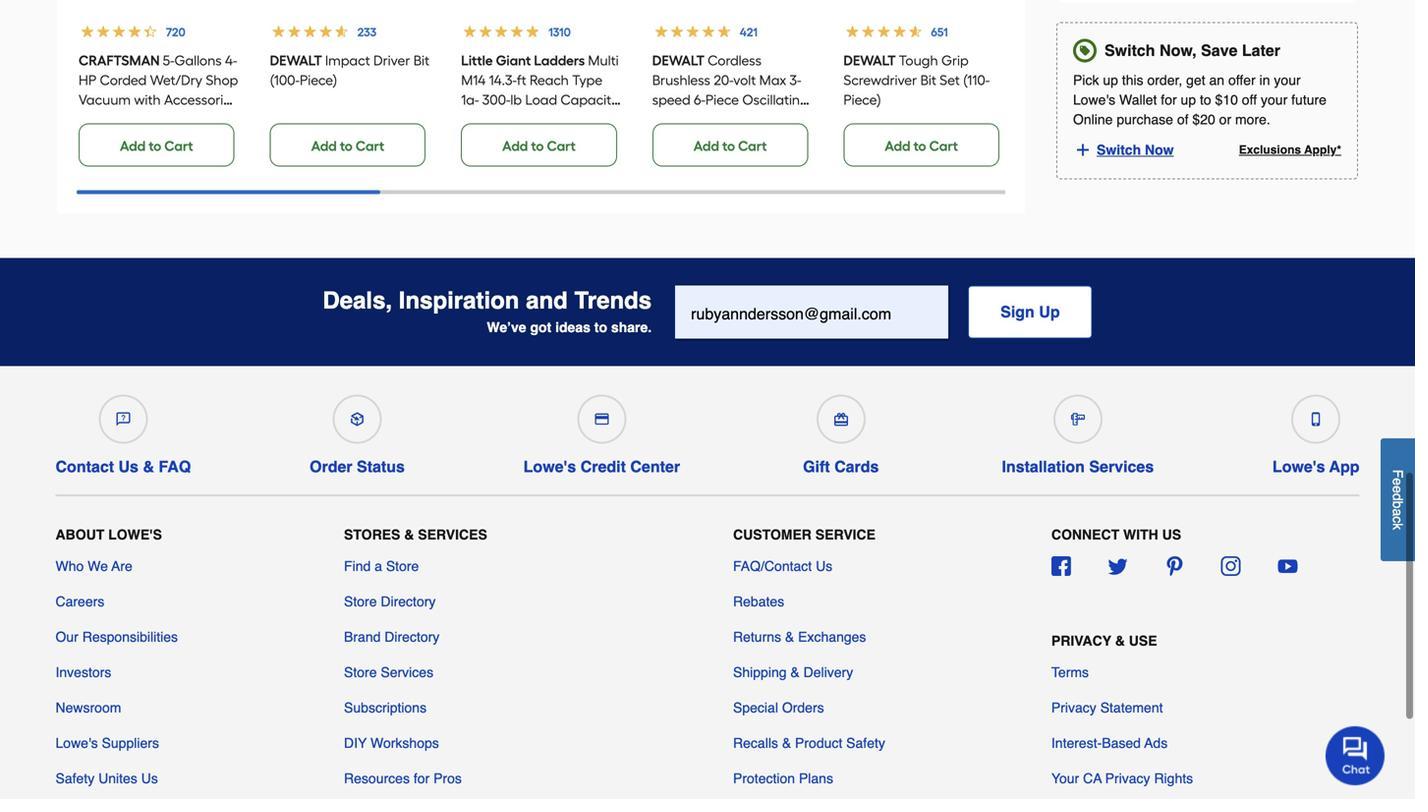 Task type: describe. For each thing, give the bounding box(es) containing it.
apply*
[[1305, 143, 1342, 157]]

special
[[733, 700, 778, 716]]

driver
[[374, 52, 410, 69]]

ideas
[[556, 319, 591, 335]]

directory for store directory
[[381, 594, 436, 609]]

share.
[[611, 319, 652, 335]]

300-
[[482, 91, 511, 108]]

cart for piece)
[[356, 138, 385, 154]]

add to cart for corded
[[120, 138, 193, 154]]

battery
[[702, 131, 748, 147]]

2 e from the top
[[1390, 486, 1406, 493]]

load
[[525, 91, 557, 108]]

subscriptions
[[344, 700, 427, 716]]

switch for switch now
[[1097, 142, 1141, 158]]

add for volt
[[694, 138, 720, 154]]

add for (100-
[[311, 138, 337, 154]]

directory for brand directory
[[385, 629, 440, 645]]

0 vertical spatial up
[[1103, 72, 1119, 88]]

special orders link
[[733, 698, 824, 718]]

tag filled image
[[1076, 42, 1094, 59]]

special orders
[[733, 700, 824, 716]]

(110-
[[963, 72, 990, 88]]

cart for set
[[930, 138, 958, 154]]

lowe's suppliers link
[[56, 733, 159, 753]]

1a-
[[461, 91, 479, 108]]

brand
[[344, 629, 381, 645]]

an
[[1210, 72, 1225, 88]]

services for installation services
[[1090, 458, 1154, 476]]

offer
[[1229, 72, 1256, 88]]

with inside 5-gallons 4- hp corded wet/dry shop vacuum with accessories included
[[134, 91, 161, 108]]

max
[[760, 72, 787, 88]]

protection plans link
[[733, 769, 834, 788]]

lowe's app link
[[1273, 387, 1360, 476]]

cart for max
[[738, 138, 767, 154]]

deals,
[[323, 287, 392, 314]]

interest-
[[1052, 735, 1102, 751]]

recalls & product safety
[[733, 735, 886, 751]]

diy workshops
[[344, 735, 439, 751]]

who we are link
[[56, 556, 133, 576]]

lowe's credit center link
[[524, 387, 680, 476]]

pickup image
[[350, 412, 364, 426]]

deals, inspiration and trends we've got ideas to share.
[[323, 287, 652, 335]]

brand directory link
[[344, 627, 440, 647]]

with inside cordless brushless 20-volt max 3- speed 6-piece oscillating multi-tool kit with soft case (1-battery included)
[[734, 111, 761, 128]]

privacy for privacy & use
[[1052, 633, 1112, 649]]

order status
[[310, 458, 405, 476]]

c
[[1390, 516, 1406, 523]]

recalls
[[733, 735, 778, 751]]

& for returns & exchanges
[[785, 629, 795, 645]]

plans
[[799, 771, 834, 786]]

add for ft
[[502, 138, 528, 154]]

impact driver bit (100-piece)
[[270, 52, 430, 88]]

we
[[88, 558, 108, 574]]

privacy inside your ca privacy rights link
[[1106, 771, 1151, 786]]

diy
[[344, 735, 367, 751]]

our responsibilities
[[56, 629, 178, 645]]

add to cart for set
[[885, 138, 958, 154]]

& for shipping & delivery
[[791, 665, 800, 680]]

little giant ladders
[[461, 52, 585, 69]]

shipping
[[733, 665, 787, 680]]

speed
[[652, 91, 691, 108]]

gift cards link
[[799, 387, 883, 476]]

customer
[[733, 527, 812, 543]]

lowe's up are
[[108, 527, 162, 543]]

we've
[[487, 319, 526, 335]]

with
[[1124, 527, 1159, 543]]

dewalt for tough grip screwdriver bit set (110- piece)
[[844, 52, 896, 69]]

shipping & delivery
[[733, 665, 853, 680]]

to for cordless brushless 20-volt max 3- speed 6-piece oscillating multi-tool kit with soft case (1-battery included)
[[723, 138, 735, 154]]

wet/dry
[[150, 72, 202, 88]]

soft
[[764, 111, 790, 128]]

to for 5-gallons 4- hp corded wet/dry shop vacuum with accessories included
[[149, 138, 161, 154]]

statement
[[1101, 700, 1163, 716]]

our
[[56, 629, 78, 645]]

pinterest image
[[1165, 556, 1185, 576]]

protection
[[733, 771, 795, 786]]

plus image
[[1074, 141, 1092, 159]]

(100-
[[270, 72, 300, 88]]

chat invite button image
[[1326, 725, 1386, 785]]

returns & exchanges link
[[733, 627, 866, 647]]

corded
[[100, 72, 147, 88]]

are
[[112, 558, 133, 574]]

1 vertical spatial for
[[414, 771, 430, 786]]

ads
[[1145, 735, 1168, 751]]

faq/contact us link
[[733, 556, 833, 576]]

piece) inside tough grip screwdriver bit set (110- piece)
[[844, 91, 881, 108]]

find a store link
[[344, 556, 419, 576]]

responsibilities
[[82, 629, 178, 645]]

little
[[461, 52, 493, 69]]

stores & services
[[344, 527, 487, 543]]

Email Address email field
[[675, 286, 949, 339]]

multi- inside cordless brushless 20-volt max 3- speed 6-piece oscillating multi-tool kit with soft case (1-battery included)
[[652, 111, 686, 128]]

use
[[1129, 633, 1158, 649]]

$10
[[1216, 92, 1239, 108]]

switch for switch now, save later
[[1105, 41, 1156, 59]]

for inside pick up this order, get an offer in your lowe's wallet for up to $10 off your future online purchase of $20 or more.
[[1161, 92, 1177, 108]]

add to cart link for piece)
[[270, 123, 426, 167]]

cards
[[835, 458, 879, 476]]

piece
[[706, 91, 739, 108]]

add to cart link for set
[[844, 123, 1000, 167]]

connect with us
[[1052, 527, 1182, 543]]

ladders
[[534, 52, 585, 69]]

recalls & product safety link
[[733, 733, 886, 753]]

tough
[[899, 52, 938, 69]]

multi
[[588, 52, 619, 69]]

dewalt for cordless brushless 20-volt max 3- speed 6-piece oscillating multi-tool kit with soft case (1-battery included)
[[652, 52, 705, 69]]

delivery
[[804, 665, 853, 680]]

service
[[816, 527, 876, 543]]

reach
[[530, 72, 569, 88]]

dimensions image
[[1071, 412, 1085, 426]]

add for hp
[[120, 138, 146, 154]]

status
[[357, 458, 405, 476]]

tool
[[686, 111, 712, 128]]

k
[[1390, 523, 1406, 530]]

list item containing craftsman
[[79, 0, 238, 167]]

investors
[[56, 665, 111, 680]]

privacy statement
[[1052, 700, 1163, 716]]

and
[[526, 287, 568, 314]]

twitter image
[[1108, 556, 1128, 576]]

store for services
[[344, 665, 377, 680]]

add to cart for max
[[694, 138, 767, 154]]

add to cart link for corded
[[79, 123, 235, 167]]

multi- inside multi m14 14.3-ft reach type 1a- 300-lb load capacity telescoping multi- position ladder
[[539, 111, 574, 128]]

cart for corded
[[164, 138, 193, 154]]

brushless
[[652, 72, 711, 88]]

more.
[[1236, 112, 1271, 127]]

& for stores & services
[[404, 527, 414, 543]]

switch now, save later
[[1105, 41, 1281, 59]]

stores
[[344, 527, 400, 543]]



Task type: locate. For each thing, give the bounding box(es) containing it.
add to cart link for max
[[652, 123, 808, 167]]

1 vertical spatial up
[[1181, 92, 1196, 108]]

up left "this"
[[1103, 72, 1119, 88]]

switch up "this"
[[1105, 41, 1156, 59]]

services up connect with us
[[1090, 458, 1154, 476]]

store for directory
[[344, 594, 377, 609]]

volt
[[734, 72, 756, 88]]

e up b
[[1390, 486, 1406, 493]]

ladder
[[513, 131, 558, 147]]

1 vertical spatial with
[[734, 111, 761, 128]]

1 horizontal spatial with
[[734, 111, 761, 128]]

add down tool
[[694, 138, 720, 154]]

cart down set
[[930, 138, 958, 154]]

resources for pros link
[[344, 769, 462, 788]]

0 horizontal spatial bit
[[414, 52, 430, 69]]

to inside 'deals, inspiration and trends we've got ideas to share.'
[[595, 319, 608, 335]]

switch now button
[[1073, 137, 1191, 163]]

us right unites
[[141, 771, 158, 786]]

store up brand at the left of the page
[[344, 594, 377, 609]]

up
[[1103, 72, 1119, 88], [1181, 92, 1196, 108]]

lowe's app
[[1273, 458, 1360, 476]]

safety left unites
[[56, 771, 95, 786]]

to right ideas
[[595, 319, 608, 335]]

lowe's inside pick up this order, get an offer in your lowe's wallet for up to $10 off your future online purchase of $20 or more.
[[1073, 92, 1116, 108]]

lowe's for lowe's app
[[1273, 458, 1326, 476]]

lowe's credit center
[[524, 458, 680, 476]]

switch now
[[1097, 142, 1174, 158]]

to down kit
[[723, 138, 735, 154]]

list item containing little giant ladders
[[461, 0, 621, 167]]

wallet
[[1120, 92, 1157, 108]]

to down 5-gallons 4- hp corded wet/dry shop vacuum with accessories included
[[149, 138, 161, 154]]

m14
[[461, 72, 486, 88]]

with down corded
[[134, 91, 161, 108]]

bit inside impact driver bit (100-piece)
[[414, 52, 430, 69]]

facebook image
[[1052, 556, 1071, 576]]

& for recalls & product safety
[[782, 735, 791, 751]]

ca
[[1083, 771, 1102, 786]]

safety right product
[[847, 735, 886, 751]]

1 vertical spatial store
[[344, 594, 377, 609]]

resources for pros
[[344, 771, 462, 786]]

0 horizontal spatial us
[[118, 458, 139, 476]]

add down included
[[120, 138, 146, 154]]

multi- down load on the top left of page
[[539, 111, 574, 128]]

1 horizontal spatial safety
[[847, 735, 886, 751]]

& left the use
[[1115, 633, 1125, 649]]

0 horizontal spatial a
[[375, 558, 382, 574]]

1 horizontal spatial for
[[1161, 92, 1177, 108]]

kit
[[715, 111, 731, 128]]

us inside "safety unites us" link
[[141, 771, 158, 786]]

grip
[[942, 52, 969, 69]]

store down brand at the left of the page
[[344, 665, 377, 680]]

included)
[[751, 131, 809, 147]]

privacy right ca
[[1106, 771, 1151, 786]]

diy workshops link
[[344, 733, 439, 753]]

lowe's up online
[[1073, 92, 1116, 108]]

privacy
[[1052, 633, 1112, 649], [1052, 700, 1097, 716], [1106, 771, 1151, 786]]

contact
[[56, 458, 114, 476]]

5 add from the left
[[885, 138, 911, 154]]

sign up button
[[968, 286, 1093, 339]]

services for store services
[[381, 665, 434, 680]]

product
[[795, 735, 843, 751]]

2 add from the left
[[311, 138, 337, 154]]

your down in
[[1261, 92, 1288, 108]]

your right in
[[1274, 72, 1301, 88]]

1 add to cart from the left
[[120, 138, 193, 154]]

add to cart for reach
[[502, 138, 576, 154]]

& right recalls
[[782, 735, 791, 751]]

store down stores & services
[[386, 558, 419, 574]]

e
[[1390, 478, 1406, 486], [1390, 486, 1406, 493]]

cart down impact driver bit (100-piece)
[[356, 138, 385, 154]]

bit inside tough grip screwdriver bit set (110- piece)
[[921, 72, 937, 88]]

purchase
[[1117, 112, 1174, 127]]

dewalt up screwdriver
[[844, 52, 896, 69]]

telescoping
[[461, 111, 536, 128]]

2 horizontal spatial dewalt
[[844, 52, 896, 69]]

for left pros
[[414, 771, 430, 786]]

4 list item from the left
[[652, 0, 812, 167]]

switch right plus icon
[[1097, 142, 1141, 158]]

to for multi m14 14.3-ft reach type 1a- 300-lb load capacity telescoping multi- position ladder
[[531, 138, 544, 154]]

add down telescoping
[[502, 138, 528, 154]]

switch
[[1105, 41, 1156, 59], [1097, 142, 1141, 158]]

dewalt up (100-
[[270, 52, 322, 69]]

0 vertical spatial piece)
[[300, 72, 337, 88]]

directory down the 'store directory'
[[385, 629, 440, 645]]

shop
[[206, 72, 238, 88]]

returns & exchanges
[[733, 629, 866, 645]]

pick up this order, get an offer in your lowe's wallet for up to $10 off your future online purchase of $20 or more.
[[1073, 72, 1327, 127]]

us right contact
[[118, 458, 139, 476]]

0 vertical spatial store
[[386, 558, 419, 574]]

a up k
[[1390, 509, 1406, 516]]

1 list item from the left
[[79, 0, 238, 167]]

order,
[[1148, 72, 1183, 88]]

1 vertical spatial switch
[[1097, 142, 1141, 158]]

1 dewalt from the left
[[270, 52, 322, 69]]

now,
[[1160, 41, 1197, 59]]

0 vertical spatial bit
[[414, 52, 430, 69]]

who we are
[[56, 558, 133, 574]]

0 horizontal spatial up
[[1103, 72, 1119, 88]]

0 vertical spatial privacy
[[1052, 633, 1112, 649]]

bit right driver
[[414, 52, 430, 69]]

mobile image
[[1310, 412, 1323, 426]]

sign
[[1001, 303, 1035, 321]]

2 cart from the left
[[356, 138, 385, 154]]

installation
[[1002, 458, 1085, 476]]

5-gallons 4- hp corded wet/dry shop vacuum with accessories included
[[79, 52, 238, 128]]

for down order,
[[1161, 92, 1177, 108]]

interest-based ads link
[[1052, 733, 1168, 753]]

0 vertical spatial safety
[[847, 735, 886, 751]]

0 horizontal spatial safety
[[56, 771, 95, 786]]

1 horizontal spatial up
[[1181, 92, 1196, 108]]

f e e d b a c k
[[1390, 469, 1406, 530]]

to for tough grip screwdriver bit set (110- piece)
[[914, 138, 927, 154]]

privacy up terms on the right bottom of page
[[1052, 633, 1112, 649]]

workshops
[[371, 735, 439, 751]]

multi- up case
[[652, 111, 686, 128]]

(1-
[[688, 131, 702, 147]]

b
[[1390, 501, 1406, 509]]

1 vertical spatial safety
[[56, 771, 95, 786]]

returns
[[733, 629, 782, 645]]

cart down soft
[[738, 138, 767, 154]]

add to cart link
[[79, 123, 235, 167], [270, 123, 426, 167], [461, 123, 617, 167], [652, 123, 808, 167], [844, 123, 1000, 167]]

to down impact driver bit (100-piece)
[[340, 138, 353, 154]]

1 vertical spatial a
[[375, 558, 382, 574]]

credit
[[581, 458, 626, 476]]

4 add to cart link from the left
[[652, 123, 808, 167]]

gift
[[803, 458, 830, 476]]

a right find
[[375, 558, 382, 574]]

lowe's for lowe's suppliers
[[56, 735, 98, 751]]

0 vertical spatial directory
[[381, 594, 436, 609]]

add down impact driver bit (100-piece)
[[311, 138, 337, 154]]

1 vertical spatial us
[[816, 558, 833, 574]]

& left faq
[[143, 458, 154, 476]]

0 vertical spatial with
[[134, 91, 161, 108]]

2 vertical spatial us
[[141, 771, 158, 786]]

3-
[[790, 72, 802, 88]]

store services
[[344, 665, 434, 680]]

4 add from the left
[[694, 138, 720, 154]]

1 vertical spatial piece)
[[844, 91, 881, 108]]

1 add from the left
[[120, 138, 146, 154]]

dewalt up brushless
[[652, 52, 705, 69]]

& for privacy & use
[[1115, 633, 1125, 649]]

lowe's left credit
[[524, 458, 576, 476]]

0 vertical spatial us
[[118, 458, 139, 476]]

5 list item from the left
[[844, 0, 1004, 167]]

order
[[310, 458, 352, 476]]

1 vertical spatial directory
[[385, 629, 440, 645]]

add to cart for piece)
[[311, 138, 385, 154]]

installation services
[[1002, 458, 1154, 476]]

bit left set
[[921, 72, 937, 88]]

1 horizontal spatial dewalt
[[652, 52, 705, 69]]

to
[[1200, 92, 1212, 108], [149, 138, 161, 154], [340, 138, 353, 154], [531, 138, 544, 154], [723, 138, 735, 154], [914, 138, 927, 154], [595, 319, 608, 335]]

multi m14 14.3-ft reach type 1a- 300-lb load capacity telescoping multi- position ladder
[[461, 52, 619, 147]]

services inside 'installation services' link
[[1090, 458, 1154, 476]]

1 cart from the left
[[164, 138, 193, 154]]

your
[[1052, 771, 1080, 786]]

us inside faq/contact us link
[[816, 558, 833, 574]]

directory up brand directory
[[381, 594, 436, 609]]

based
[[1102, 735, 1141, 751]]

&
[[143, 458, 154, 476], [404, 527, 414, 543], [785, 629, 795, 645], [1115, 633, 1125, 649], [791, 665, 800, 680], [782, 735, 791, 751]]

0 vertical spatial a
[[1390, 509, 1406, 516]]

lowe's down newsroom
[[56, 735, 98, 751]]

add to cart down 5-gallons 4- hp corded wet/dry shop vacuum with accessories included
[[120, 138, 193, 154]]

14.3-
[[489, 72, 517, 88]]

giant
[[496, 52, 531, 69]]

to for impact driver bit (100-piece)
[[340, 138, 353, 154]]

lowe's for lowe's credit center
[[524, 458, 576, 476]]

5 add to cart from the left
[[885, 138, 958, 154]]

newsroom link
[[56, 698, 121, 718]]

case
[[652, 131, 685, 147]]

0 horizontal spatial dewalt
[[270, 52, 322, 69]]

terms
[[1052, 665, 1089, 680]]

accessories
[[164, 91, 237, 108]]

2 add to cart link from the left
[[270, 123, 426, 167]]

switch inside button
[[1097, 142, 1141, 158]]

2 vertical spatial services
[[381, 665, 434, 680]]

4 cart from the left
[[738, 138, 767, 154]]

3 add to cart link from the left
[[461, 123, 617, 167]]

to up $20
[[1200, 92, 1212, 108]]

youtube image
[[1278, 556, 1298, 576]]

installation services link
[[1002, 387, 1154, 476]]

craftsman
[[79, 52, 160, 69]]

& right returns
[[785, 629, 795, 645]]

privacy inside privacy statement 'link'
[[1052, 700, 1097, 716]]

services up find a store link
[[418, 527, 487, 543]]

shipping & delivery link
[[733, 663, 853, 682]]

2 list item from the left
[[270, 0, 430, 167]]

4 add to cart from the left
[[694, 138, 767, 154]]

add to cart down impact driver bit (100-piece)
[[311, 138, 385, 154]]

piece) inside impact driver bit (100-piece)
[[300, 72, 337, 88]]

0 horizontal spatial with
[[134, 91, 161, 108]]

1 vertical spatial your
[[1261, 92, 1288, 108]]

0 vertical spatial switch
[[1105, 41, 1156, 59]]

1 vertical spatial bit
[[921, 72, 937, 88]]

us for faq/contact
[[816, 558, 833, 574]]

credit card image
[[595, 412, 609, 426]]

f
[[1390, 469, 1406, 478]]

us inside contact us & faq link
[[118, 458, 139, 476]]

privacy for privacy statement
[[1052, 700, 1097, 716]]

impact
[[325, 52, 370, 69]]

1 horizontal spatial multi-
[[652, 111, 686, 128]]

cart down accessories
[[164, 138, 193, 154]]

pick
[[1073, 72, 1099, 88]]

us for contact
[[118, 458, 139, 476]]

e up d
[[1390, 478, 1406, 486]]

& right stores
[[404, 527, 414, 543]]

3 dewalt from the left
[[844, 52, 896, 69]]

this
[[1122, 72, 1144, 88]]

1 horizontal spatial a
[[1390, 509, 1406, 516]]

0 vertical spatial your
[[1274, 72, 1301, 88]]

sign up
[[1001, 303, 1060, 321]]

1 horizontal spatial us
[[141, 771, 158, 786]]

2 add to cart from the left
[[311, 138, 385, 154]]

add for bit
[[885, 138, 911, 154]]

2 vertical spatial store
[[344, 665, 377, 680]]

dewalt for impact driver bit (100-piece)
[[270, 52, 322, 69]]

unites
[[98, 771, 137, 786]]

to inside pick up this order, get an offer in your lowe's wallet for up to $10 off your future online purchase of $20 or more.
[[1200, 92, 1212, 108]]

cart for reach
[[547, 138, 576, 154]]

services inside "store services" link
[[381, 665, 434, 680]]

0 vertical spatial services
[[1090, 458, 1154, 476]]

multi-
[[539, 111, 574, 128], [652, 111, 686, 128]]

0 vertical spatial for
[[1161, 92, 1177, 108]]

services down brand directory
[[381, 665, 434, 680]]

0 horizontal spatial piece)
[[300, 72, 337, 88]]

1 horizontal spatial piece)
[[844, 91, 881, 108]]

instagram image
[[1222, 556, 1241, 576]]

about lowe's
[[56, 527, 162, 543]]

a inside button
[[1390, 509, 1406, 516]]

us down customer service
[[816, 558, 833, 574]]

add down screwdriver
[[885, 138, 911, 154]]

3 add from the left
[[502, 138, 528, 154]]

add to cart down load on the top left of page
[[502, 138, 576, 154]]

1 add to cart link from the left
[[79, 123, 235, 167]]

get
[[1187, 72, 1206, 88]]

piece) down screwdriver
[[844, 91, 881, 108]]

set
[[940, 72, 960, 88]]

1 vertical spatial privacy
[[1052, 700, 1097, 716]]

careers
[[56, 594, 104, 609]]

investors link
[[56, 663, 111, 682]]

rights
[[1154, 771, 1193, 786]]

1 vertical spatial services
[[418, 527, 487, 543]]

cordless brushless 20-volt max 3- speed 6-piece oscillating multi-tool kit with soft case (1-battery included)
[[652, 52, 809, 147]]

gift card image
[[834, 412, 848, 426]]

& left delivery
[[791, 665, 800, 680]]

0 horizontal spatial for
[[414, 771, 430, 786]]

2 vertical spatial privacy
[[1106, 771, 1151, 786]]

2 dewalt from the left
[[652, 52, 705, 69]]

add to cart link for reach
[[461, 123, 617, 167]]

capacity
[[561, 91, 619, 108]]

exchanges
[[798, 629, 866, 645]]

to down tough grip screwdriver bit set (110- piece)
[[914, 138, 927, 154]]

trends
[[575, 287, 652, 314]]

services
[[1090, 458, 1154, 476], [418, 527, 487, 543], [381, 665, 434, 680]]

piece) down "impact" on the left top of the page
[[300, 72, 337, 88]]

to down load on the top left of page
[[531, 138, 544, 154]]

sign up form
[[675, 286, 1093, 341]]

1 horizontal spatial bit
[[921, 72, 937, 88]]

3 list item from the left
[[461, 0, 621, 167]]

faq/contact us
[[733, 558, 833, 574]]

find a store
[[344, 558, 419, 574]]

lowe's left app
[[1273, 458, 1326, 476]]

add to cart down kit
[[694, 138, 767, 154]]

subscriptions link
[[344, 698, 427, 718]]

add to cart
[[120, 138, 193, 154], [311, 138, 385, 154], [502, 138, 576, 154], [694, 138, 767, 154], [885, 138, 958, 154]]

3 add to cart from the left
[[502, 138, 576, 154]]

2 horizontal spatial us
[[816, 558, 833, 574]]

5 cart from the left
[[930, 138, 958, 154]]

0 horizontal spatial multi-
[[539, 111, 574, 128]]

cart down load on the top left of page
[[547, 138, 576, 154]]

list item
[[79, 0, 238, 167], [270, 0, 430, 167], [461, 0, 621, 167], [652, 0, 812, 167], [844, 0, 1004, 167]]

privacy up interest-
[[1052, 700, 1097, 716]]

5 add to cart link from the left
[[844, 123, 1000, 167]]

1 multi- from the left
[[539, 111, 574, 128]]

newsroom
[[56, 700, 121, 716]]

customer care image
[[116, 412, 130, 426]]

up up "of"
[[1181, 92, 1196, 108]]

with right kit
[[734, 111, 761, 128]]

1 e from the top
[[1390, 478, 1406, 486]]

2 multi- from the left
[[652, 111, 686, 128]]

3 cart from the left
[[547, 138, 576, 154]]

add to cart down tough grip screwdriver bit set (110- piece)
[[885, 138, 958, 154]]



Task type: vqa. For each thing, say whether or not it's contained in the screenshot.
3rd LIST ITEM from right
yes



